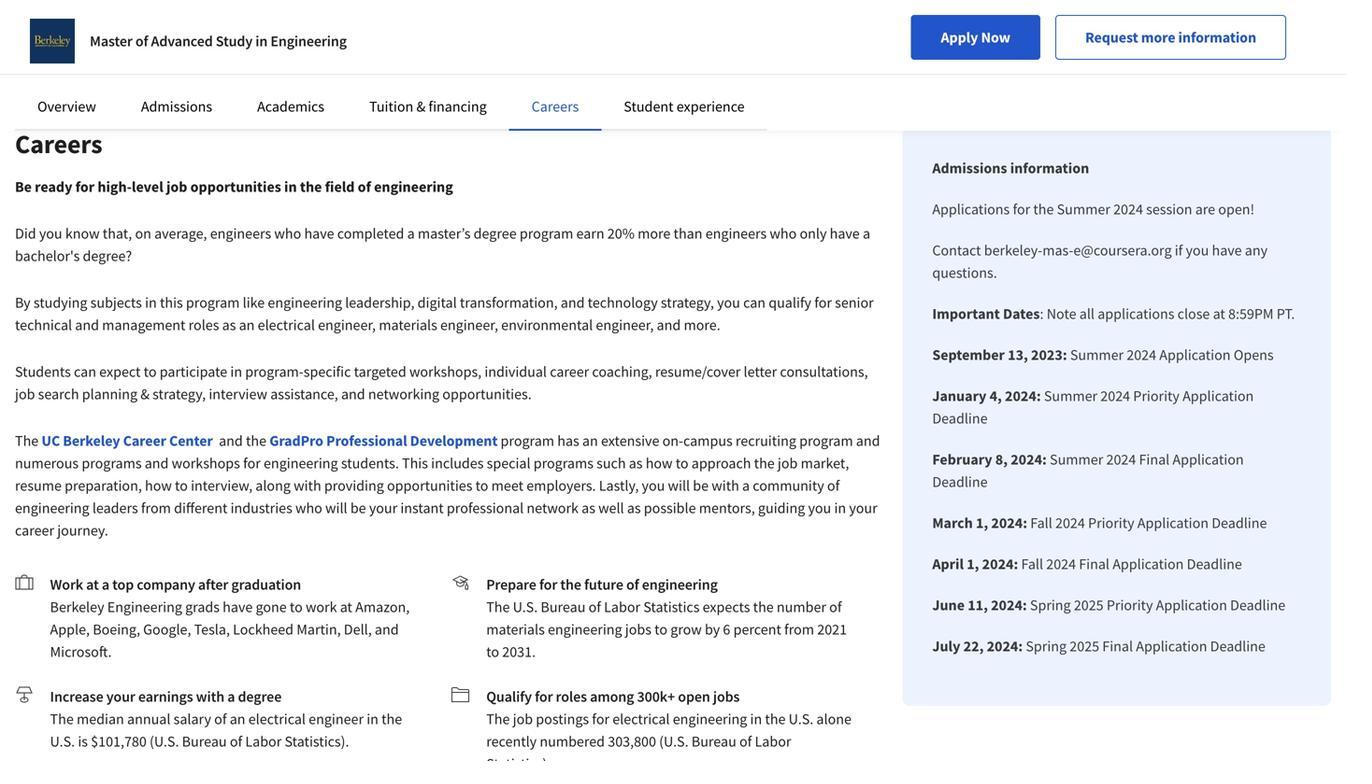 Task type: describe. For each thing, give the bounding box(es) containing it.
uc berkeley college of engineering logo image
[[30, 19, 75, 64]]

engineering inside the by studying subjects in this program like engineering leadership, digital transformation, and technology strategy, you can qualify for senior technical and management roles as an electrical engineer, materials engineer, environmental engineer, and more.
[[268, 294, 342, 312]]

june
[[932, 596, 965, 615]]

you right guiding
[[808, 499, 831, 518]]

20%
[[607, 224, 635, 243]]

gone
[[256, 598, 287, 617]]

than
[[674, 224, 702, 243]]

0 horizontal spatial opportunities
[[190, 178, 281, 196]]

the up the mas-
[[1033, 200, 1054, 219]]

program inside the did you know that, on average, engineers who have completed a master's degree program earn 20% more than engineers who only have a bachelor's degree?
[[520, 224, 573, 243]]

final for 2024
[[1079, 555, 1110, 574]]

deadline inside "summer 2024 final application deadline"
[[932, 473, 988, 492]]

on
[[135, 224, 151, 243]]

providing
[[324, 477, 384, 495]]

number
[[777, 598, 826, 617]]

2024: for january
[[1005, 387, 1041, 406]]

among
[[590, 688, 634, 707]]

job inside /cover letter consultations, job search planning & strategy, interview assistance, and networking opportunities.
[[15, 385, 35, 404]]

from inside prepare for the future of engineering the u.s. bureau of labor statistics expects the number of materials engineering jobs to grow by 6 percent from 2021 to 2031.
[[784, 621, 814, 639]]

labor inside qualify for roles among 300k+ open jobs the job postings for electrical engineering in the u.s. alone recently numbered 303,800 (u.s. bureau of labor statistics).
[[755, 733, 791, 752]]

program up special
[[501, 432, 554, 451]]

digital
[[417, 294, 457, 312]]

as inside the by studying subjects in this program like engineering leadership, digital transformation, and technology strategy, you can qualify for senior technical and management roles as an electrical engineer, materials engineer, environmental engineer, and more.
[[222, 316, 236, 335]]

as right "well"
[[627, 499, 641, 518]]

to down statistics
[[654, 621, 667, 639]]

2024 for priority
[[1055, 514, 1085, 533]]

this
[[402, 454, 428, 473]]

for inside the by studying subjects in this program like engineering leadership, digital transformation, and technology strategy, you can qualify for senior technical and management roles as an electrical engineer, materials engineer, environmental engineer, and more.
[[814, 294, 832, 312]]

summer 2024 priority application deadline
[[932, 387, 1254, 428]]

apply now button
[[911, 15, 1040, 60]]

and left more.
[[657, 316, 681, 335]]

strategy, inside /cover letter consultations, job search planning & strategy, interview assistance, and networking opportunities.
[[153, 385, 206, 404]]

in inside program has an extensive on-campus recruiting program and numerous programs and workshops for engineering students. this includes special programs such as how to approach the job market, resume preparation, how to interview, along with providing opportunities to meet employers. lastly, you will be with a community of engineering leaders from different industries who will be your instant professional network as well as possible mentors, guiding you in your career journey.
[[834, 499, 846, 518]]

2 horizontal spatial with
[[712, 477, 739, 495]]

more inside button
[[1141, 28, 1175, 47]]

and up environmental
[[561, 294, 585, 312]]

recently
[[486, 733, 537, 752]]

labor inside increase your earnings with a degree the median annual salary of an electrical engineer in the u.s. is $101,780 (u.s. bureau of labor statistics).
[[245, 733, 282, 752]]

request more information button
[[1055, 15, 1286, 60]]

be ready for high-level job opportunities in the field of engineering
[[15, 178, 453, 196]]

for up the postings on the left bottom of page
[[535, 688, 553, 707]]

priority inside 'summer 2024 priority application deadline'
[[1133, 387, 1180, 406]]

top
[[112, 576, 134, 594]]

& inside /cover letter consultations, job search planning & strategy, interview assistance, and networking opportunities.
[[140, 385, 150, 404]]

1 horizontal spatial engineering
[[270, 32, 347, 50]]

july 22, 2024: spring 2025 final application deadline
[[932, 637, 1266, 656]]

career inside program has an extensive on-campus recruiting program and numerous programs and workshops for engineering students. this includes special programs such as how to approach the job market, resume preparation, how to interview, along with providing opportunities to meet employers. lastly, you will be with a community of engineering leaders from different industries who will be your instant professional network as well as possible mentors, guiding you in your career journey.
[[15, 522, 54, 540]]

an inside the by studying subjects in this program like engineering leadership, digital transformation, and technology strategy, you can qualify for senior technical and management roles as an electrical engineer, materials engineer, environmental engineer, and more.
[[239, 316, 255, 335]]

2025 for priority
[[1074, 596, 1104, 615]]

to up 'professional'
[[475, 477, 488, 495]]

campus
[[683, 432, 733, 451]]

an inside program has an extensive on-campus recruiting program and numerous programs and workshops for engineering students. this includes special programs such as how to approach the job market, resume preparation, how to interview, along with providing opportunities to meet employers. lastly, you will be with a community of engineering leaders from different industries who will be your instant professional network as well as possible mentors, guiding you in your career journey.
[[582, 432, 598, 451]]

of inside program has an extensive on-campus recruiting program and numerous programs and workshops for engineering students. this includes special programs such as how to approach the job market, resume preparation, how to interview, along with providing opportunities to meet employers. lastly, you will be with a community of engineering leaders from different industries who will be your instant professional network as well as possible mentors, guiding you in your career journey.
[[827, 477, 840, 495]]

request more information
[[1085, 28, 1256, 47]]

for up berkeley-
[[1013, 200, 1030, 219]]

materials inside the by studying subjects in this program like engineering leadership, digital transformation, and technology strategy, you can qualify for senior technical and management roles as an electrical engineer, materials engineer, environmental engineer, and more.
[[379, 316, 437, 335]]

for down among
[[592, 710, 609, 729]]

bureau inside qualify for roles among 300k+ open jobs the job postings for electrical engineering in the u.s. alone recently numbered 303,800 (u.s. bureau of labor statistics).
[[692, 733, 736, 752]]

june 11, 2024: spring 2025 priority application deadline
[[932, 596, 1285, 615]]

and down career
[[145, 454, 169, 473]]

gradpro
[[269, 432, 323, 451]]

:
[[1040, 305, 1044, 323]]

deadline for march 1, 2024: fall  2024  priority application deadline
[[1212, 514, 1267, 533]]

1 horizontal spatial career
[[550, 363, 589, 381]]

have right only at top right
[[830, 224, 860, 243]]

environmental
[[501, 316, 593, 335]]

pt.
[[1277, 305, 1295, 323]]

opens
[[1234, 346, 1274, 365]]

program inside the by studying subjects in this program like engineering leadership, digital transformation, and technology strategy, you can qualify for senior technical and management roles as an electrical engineer, materials engineer, environmental engineer, and more.
[[186, 294, 240, 312]]

january
[[932, 387, 987, 406]]

dell,
[[344, 621, 372, 639]]

assistance,
[[270, 385, 338, 404]]

2024 for application
[[1127, 346, 1156, 365]]

the inside program has an extensive on-campus recruiting program and numerous programs and workshops for engineering students. this includes special programs such as how to approach the job market, resume preparation, how to interview, along with providing opportunities to meet employers. lastly, you will be with a community of engineering leaders from different industries who will be your instant professional network as well as possible mentors, guiding you in your career journey.
[[754, 454, 775, 473]]

in inside qualify for roles among 300k+ open jobs the job postings for electrical engineering in the u.s. alone recently numbered 303,800 (u.s. bureau of labor statistics).
[[750, 710, 762, 729]]

e@coursera.org
[[1073, 241, 1172, 260]]

did
[[15, 224, 36, 243]]

the left field
[[300, 178, 322, 196]]

program up market,
[[799, 432, 853, 451]]

by studying subjects in this program like engineering leadership, digital transformation, and technology strategy, you can qualify for senior technical and management roles as an electrical engineer, materials engineer, environmental engineer, and more.
[[15, 294, 874, 335]]

market,
[[801, 454, 849, 473]]

resume inside program has an extensive on-campus recruiting program and numerous programs and workshops for engineering students. this includes special programs such as how to approach the job market, resume preparation, how to interview, along with providing opportunities to meet employers. lastly, you will be with a community of engineering leaders from different industries who will be your instant professional network as well as possible mentors, guiding you in your career journey.
[[15, 477, 62, 495]]

bureau inside increase your earnings with a degree the median annual salary of an electrical engineer in the u.s. is $101,780 (u.s. bureau of labor statistics).
[[182, 733, 227, 752]]

job inside program has an extensive on-campus recruiting program and numerous programs and workshops for engineering students. this includes special programs such as how to approach the job market, resume preparation, how to interview, along with providing opportunities to meet employers. lastly, you will be with a community of engineering leaders from different industries who will be your instant professional network as well as possible mentors, guiding you in your career journey.
[[778, 454, 798, 473]]

leadership,
[[345, 294, 415, 312]]

level
[[132, 178, 163, 196]]

are
[[1195, 200, 1215, 219]]

2024: for march
[[991, 514, 1027, 533]]

you up possible
[[642, 477, 665, 495]]

a left master's
[[407, 224, 415, 243]]

0 vertical spatial at
[[1213, 305, 1225, 323]]

1 vertical spatial will
[[325, 499, 347, 518]]

prepare for the future of engineering the u.s. bureau of labor statistics expects the number of materials engineering jobs to grow by 6 percent from 2021 to 2031.
[[486, 576, 847, 662]]

the inside qualify for roles among 300k+ open jobs the job postings for electrical engineering in the u.s. alone recently numbered 303,800 (u.s. bureau of labor statistics).
[[765, 710, 786, 729]]

and down consultations,
[[856, 432, 880, 451]]

september 13, 2023: summer 2024 application opens
[[932, 346, 1274, 365]]

completed
[[337, 224, 404, 243]]

transformation,
[[460, 294, 558, 312]]

overview link
[[37, 97, 96, 116]]

1 vertical spatial be
[[350, 499, 366, 518]]

technical
[[15, 316, 72, 335]]

for inside program has an extensive on-campus recruiting program and numerous programs and workshops for engineering students. this includes special programs such as how to approach the job market, resume preparation, how to interview, along with providing opportunities to meet employers. lastly, you will be with a community of engineering leaders from different industries who will be your instant professional network as well as possible mentors, guiding you in your career journey.
[[243, 454, 261, 473]]

engineering up journey.
[[15, 499, 89, 518]]

1 vertical spatial can
[[74, 363, 96, 381]]

1 horizontal spatial your
[[369, 499, 397, 518]]

summer inside "summer 2024 final application deadline"
[[1050, 451, 1103, 469]]

careers link
[[532, 97, 579, 116]]

the inside increase your earnings with a degree the median annual salary of an electrical engineer in the u.s. is $101,780 (u.s. bureau of labor statistics).
[[50, 710, 74, 729]]

earnings
[[138, 688, 193, 707]]

summer inside 'summer 2024 priority application deadline'
[[1044, 387, 1097, 406]]

open
[[678, 688, 710, 707]]

in up interview
[[230, 363, 242, 381]]

in inside increase your earnings with a degree the median annual salary of an electrical engineer in the u.s. is $101,780 (u.s. bureau of labor statistics).
[[367, 710, 379, 729]]

professional
[[326, 432, 407, 451]]

field
[[325, 178, 355, 196]]

6
[[723, 621, 730, 639]]

0 vertical spatial will
[[668, 477, 690, 495]]

application inside 'summer 2024 priority application deadline'
[[1183, 387, 1254, 406]]

apple,
[[50, 621, 90, 639]]

by
[[705, 621, 720, 639]]

qualify for roles among 300k+ open jobs the job postings for electrical engineering in the u.s. alone recently numbered 303,800 (u.s. bureau of labor statistics).
[[486, 688, 852, 762]]

note
[[1047, 305, 1076, 323]]

a inside program has an extensive on-campus recruiting program and numerous programs and workshops for engineering students. this includes special programs such as how to approach the job market, resume preparation, how to interview, along with providing opportunities to meet employers. lastly, you will be with a community of engineering leaders from different industries who will be your instant professional network as well as possible mentors, guiding you in your career journey.
[[742, 477, 750, 495]]

workshops
[[172, 454, 240, 473]]

statistics
[[643, 598, 700, 617]]

2024: for february
[[1011, 451, 1047, 469]]

student experience
[[624, 97, 745, 116]]

by
[[15, 294, 31, 312]]

electrical inside increase your earnings with a degree the median annual salary of an electrical engineer in the u.s. is $101,780 (u.s. bureau of labor statistics).
[[248, 710, 306, 729]]

opportunities inside program has an extensive on-campus recruiting program and numerous programs and workshops for engineering students. this includes special programs such as how to approach the job market, resume preparation, how to interview, along with providing opportunities to meet employers. lastly, you will be with a community of engineering leaders from different industries who will be your instant professional network as well as possible mentors, guiding you in your career journey.
[[387, 477, 472, 495]]

who down be ready for high-level job opportunities in the field of engineering
[[274, 224, 301, 243]]

summer 2024 final application deadline
[[932, 451, 1244, 492]]

2024: for june
[[991, 596, 1027, 615]]

and down studying
[[75, 316, 99, 335]]

the left future on the left of page
[[560, 576, 581, 594]]

experience
[[677, 97, 745, 116]]

financing
[[428, 97, 487, 116]]

admissions for admissions
[[141, 97, 212, 116]]

0 horizontal spatial information
[[1010, 159, 1089, 178]]

applications for the summer 2024 session are open!
[[932, 200, 1255, 219]]

your inside increase your earnings with a degree the median annual salary of an electrical engineer in the u.s. is $101,780 (u.s. bureau of labor statistics).
[[106, 688, 135, 707]]

4,
[[990, 387, 1002, 406]]

2024: for july
[[987, 637, 1023, 656]]

preparation,
[[65, 477, 142, 495]]

the up the percent
[[753, 598, 774, 617]]

students.
[[341, 454, 399, 473]]

can inside the by studying subjects in this program like engineering leadership, digital transformation, and technology strategy, you can qualify for senior technical and management roles as an electrical engineer, materials engineer, environmental engineer, and more.
[[743, 294, 766, 312]]

to up different
[[175, 477, 188, 495]]

engineering down the gradpro
[[264, 454, 338, 473]]

march 1, 2024: fall  2024  priority application deadline
[[932, 514, 1267, 533]]

bachelor's
[[15, 247, 80, 265]]

career
[[123, 432, 166, 451]]

any
[[1245, 241, 1268, 260]]

2 horizontal spatial your
[[849, 499, 877, 518]]

leaders
[[92, 499, 138, 518]]

priority for 2024
[[1088, 514, 1134, 533]]

senior
[[835, 294, 874, 312]]

students can expect to participate in program-specific targeted workshops, individual career coaching, resume
[[15, 363, 702, 381]]

1, for march
[[976, 514, 988, 533]]

open!
[[1218, 200, 1255, 219]]

have down field
[[304, 224, 334, 243]]

you inside the did you know that, on average, engineers who have completed a master's degree program earn 20% more than engineers who only have a bachelor's degree?
[[39, 224, 62, 243]]

job right level
[[166, 178, 187, 196]]

summer up the mas-
[[1057, 200, 1110, 219]]

fall for march 1, 2024:
[[1030, 514, 1052, 533]]

in inside the by studying subjects in this program like engineering leadership, digital transformation, and technology strategy, you can qualify for senior technical and management roles as an electrical engineer, materials engineer, environmental engineer, and more.
[[145, 294, 157, 312]]

a right only at top right
[[863, 224, 870, 243]]

employers.
[[526, 477, 596, 495]]

studying
[[34, 294, 87, 312]]

priority for 2025
[[1107, 596, 1153, 615]]

(u.s. inside increase your earnings with a degree the median annual salary of an electrical engineer in the u.s. is $101,780 (u.s. bureau of labor statistics).
[[150, 733, 179, 752]]

jobs inside qualify for roles among 300k+ open jobs the job postings for electrical engineering in the u.s. alone recently numbered 303,800 (u.s. bureau of labor statistics).
[[713, 688, 740, 707]]

only
[[800, 224, 827, 243]]

meet
[[491, 477, 524, 495]]

degree inside increase your earnings with a degree the median annual salary of an electrical engineer in the u.s. is $101,780 (u.s. bureau of labor statistics).
[[238, 688, 282, 707]]

important dates : note all applications close at 8:59pm pt.
[[932, 305, 1295, 323]]

student experience link
[[624, 97, 745, 116]]

summer down all on the top of page
[[1070, 346, 1124, 365]]

deadline for june 11, 2024: spring 2025 priority application deadline
[[1230, 596, 1285, 615]]

center
[[169, 432, 213, 451]]

earn
[[576, 224, 604, 243]]

median
[[77, 710, 124, 729]]

engineering up master's
[[374, 178, 453, 196]]

fall for april 1, 2024:
[[1021, 555, 1043, 574]]

participate
[[160, 363, 227, 381]]

master of advanced study in engineering
[[90, 32, 347, 50]]

apply now
[[941, 28, 1010, 47]]

the left uc
[[15, 432, 39, 451]]

postings
[[536, 710, 589, 729]]

2 engineer, from the left
[[440, 316, 498, 335]]



Task type: locate. For each thing, give the bounding box(es) containing it.
berkeley-
[[984, 241, 1042, 260]]

electrical down like
[[258, 316, 315, 335]]

2024 down 'march 1, 2024: fall  2024  priority application deadline'
[[1046, 555, 1076, 574]]

jobs down statistics
[[625, 621, 651, 639]]

degree inside the did you know that, on average, engineers who have completed a master's degree program earn 20% more than engineers who only have a bachelor's degree?
[[474, 224, 517, 243]]

fall up april 1, 2024: fall  2024 final application deadline
[[1030, 514, 1052, 533]]

2 engineers from the left
[[705, 224, 767, 243]]

u.s. left is
[[50, 733, 75, 752]]

1 horizontal spatial can
[[743, 294, 766, 312]]

you inside the by studying subjects in this program like engineering leadership, digital transformation, and technology strategy, you can qualify for senior technical and management roles as an electrical engineer, materials engineer, environmental engineer, and more.
[[717, 294, 740, 312]]

the inside qualify for roles among 300k+ open jobs the job postings for electrical engineering in the u.s. alone recently numbered 303,800 (u.s. bureau of labor statistics).
[[486, 710, 510, 729]]

the left the gradpro
[[246, 432, 266, 451]]

statistics). down recently in the left of the page
[[486, 755, 551, 762]]

2 horizontal spatial labor
[[755, 733, 791, 752]]

be down approach
[[693, 477, 709, 495]]

2024: right 8,
[[1011, 451, 1047, 469]]

in left this
[[145, 294, 157, 312]]

final inside "summer 2024 final application deadline"
[[1139, 451, 1170, 469]]

statistics). inside qualify for roles among 300k+ open jobs the job postings for electrical engineering in the u.s. alone recently numbered 303,800 (u.s. bureau of labor statistics).
[[486, 755, 551, 762]]

for left 'senior'
[[814, 294, 832, 312]]

admissions information
[[932, 159, 1089, 178]]

engineering inside work at a top company after graduation berkeley engineering grads have gone to work at amazon, apple, boeing, google, tesla, lockheed martin, dell, and microsoft.
[[107, 598, 182, 617]]

1 horizontal spatial with
[[294, 477, 321, 495]]

did you know that, on average, engineers who have completed a master's degree program earn 20% more than engineers who only have a bachelor's degree?
[[15, 224, 870, 265]]

0 horizontal spatial with
[[196, 688, 224, 707]]

0 horizontal spatial statistics).
[[285, 733, 349, 752]]

priority up july 22, 2024: spring 2025 final application deadline
[[1107, 596, 1153, 615]]

have inside contact berkeley-mas-e@coursera.org if you have any questions.
[[1212, 241, 1242, 260]]

uc berkeley career center link
[[42, 432, 213, 451]]

how down on-
[[646, 454, 673, 473]]

application inside "summer 2024 final application deadline"
[[1173, 451, 1244, 469]]

1 horizontal spatial resume
[[655, 363, 702, 381]]

1 vertical spatial information
[[1010, 159, 1089, 178]]

and inside work at a top company after graduation berkeley engineering grads have gone to work at amazon, apple, boeing, google, tesla, lockheed martin, dell, and microsoft.
[[375, 621, 399, 639]]

for inside prepare for the future of engineering the u.s. bureau of labor statistics expects the number of materials engineering jobs to grow by 6 percent from 2021 to 2031.
[[539, 576, 557, 594]]

2024 for session
[[1113, 200, 1143, 219]]

0 vertical spatial statistics).
[[285, 733, 349, 752]]

1 horizontal spatial be
[[693, 477, 709, 495]]

0 vertical spatial more
[[1141, 28, 1175, 47]]

admissions for admissions information
[[932, 159, 1007, 178]]

resume
[[655, 363, 702, 381], [15, 477, 62, 495]]

this
[[160, 294, 183, 312]]

who inside program has an extensive on-campus recruiting program and numerous programs and workshops for engineering students. this includes special programs such as how to approach the job market, resume preparation, how to interview, along with providing opportunities to meet employers. lastly, you will be with a community of engineering leaders from different industries who will be your instant professional network as well as possible mentors, guiding you in your career journey.
[[295, 499, 322, 518]]

1 horizontal spatial admissions
[[932, 159, 1007, 178]]

jobs inside prepare for the future of engineering the u.s. bureau of labor statistics expects the number of materials engineering jobs to grow by 6 percent from 2021 to 2031.
[[625, 621, 651, 639]]

1 vertical spatial roles
[[556, 688, 587, 707]]

0 vertical spatial fall
[[1030, 514, 1052, 533]]

alone
[[816, 710, 852, 729]]

microsoft.
[[50, 643, 112, 662]]

qualify
[[769, 294, 811, 312]]

2024: right 11,
[[991, 596, 1027, 615]]

with right the along
[[294, 477, 321, 495]]

2 horizontal spatial at
[[1213, 305, 1225, 323]]

summer
[[1057, 200, 1110, 219], [1070, 346, 1124, 365], [1044, 387, 1097, 406], [1050, 451, 1103, 469]]

1 engineers from the left
[[210, 224, 271, 243]]

1 horizontal spatial how
[[646, 454, 673, 473]]

2 horizontal spatial bureau
[[692, 733, 736, 752]]

0 horizontal spatial bureau
[[182, 733, 227, 752]]

1 horizontal spatial engineers
[[705, 224, 767, 243]]

1 vertical spatial from
[[784, 621, 814, 639]]

from right the leaders
[[141, 499, 171, 518]]

(u.s. inside qualify for roles among 300k+ open jobs the job postings for electrical engineering in the u.s. alone recently numbered 303,800 (u.s. bureau of labor statistics).
[[659, 733, 689, 752]]

subjects
[[90, 294, 142, 312]]

0 horizontal spatial programs
[[82, 454, 142, 473]]

1, right april
[[967, 555, 979, 574]]

1 vertical spatial engineering
[[107, 598, 182, 617]]

from down number
[[784, 621, 814, 639]]

1 vertical spatial how
[[145, 477, 172, 495]]

0 vertical spatial &
[[416, 97, 426, 116]]

2 horizontal spatial u.s.
[[789, 710, 813, 729]]

0 horizontal spatial labor
[[245, 733, 282, 752]]

program left like
[[186, 294, 240, 312]]

engineering up statistics
[[642, 576, 718, 594]]

2024: for april
[[982, 555, 1018, 574]]

1 programs from the left
[[82, 454, 142, 473]]

engineering inside qualify for roles among 300k+ open jobs the job postings for electrical engineering in the u.s. alone recently numbered 303,800 (u.s. bureau of labor statistics).
[[673, 710, 747, 729]]

1 vertical spatial an
[[582, 432, 598, 451]]

applications
[[932, 200, 1010, 219]]

jobs right the open
[[713, 688, 740, 707]]

0 vertical spatial how
[[646, 454, 673, 473]]

a up 'mentors,'
[[742, 477, 750, 495]]

important
[[932, 305, 1000, 323]]

spring for june 11, 2024:
[[1030, 596, 1071, 615]]

1 engineer, from the left
[[318, 316, 376, 335]]

electrical inside qualify for roles among 300k+ open jobs the job postings for electrical engineering in the u.s. alone recently numbered 303,800 (u.s. bureau of labor statistics).
[[612, 710, 670, 729]]

instant
[[400, 499, 444, 518]]

after
[[198, 576, 228, 594]]

materials inside prepare for the future of engineering the u.s. bureau of labor statistics expects the number of materials engineering jobs to grow by 6 percent from 2021 to 2031.
[[486, 621, 545, 639]]

strategy, inside the by studying subjects in this program like engineering leadership, digital transformation, and technology strategy, you can qualify for senior technical and management roles as an electrical engineer, materials engineer, environmental engineer, and more.
[[661, 294, 714, 312]]

(u.s. down annual
[[150, 733, 179, 752]]

2021
[[817, 621, 847, 639]]

degree
[[474, 224, 517, 243], [238, 688, 282, 707]]

admissions link
[[141, 97, 212, 116]]

an right salary
[[230, 710, 245, 729]]

opportunities up instant on the bottom left of page
[[387, 477, 472, 495]]

careers down the overview
[[15, 128, 102, 160]]

engineering down future on the left of page
[[548, 621, 622, 639]]

the inside increase your earnings with a degree the median annual salary of an electrical engineer in the u.s. is $101,780 (u.s. bureau of labor statistics).
[[381, 710, 402, 729]]

0 horizontal spatial roles
[[188, 316, 219, 335]]

0 vertical spatial final
[[1139, 451, 1170, 469]]

includes
[[431, 454, 484, 473]]

final down 'march 1, 2024: fall  2024  priority application deadline'
[[1079, 555, 1110, 574]]

more inside the did you know that, on average, engineers who have completed a master's degree program earn 20% more than engineers who only have a bachelor's degree?
[[638, 224, 671, 243]]

2 horizontal spatial engineer,
[[596, 316, 654, 335]]

1 horizontal spatial will
[[668, 477, 690, 495]]

0 vertical spatial priority
[[1133, 387, 1180, 406]]

for down the uc berkeley career center and the gradpro professional development
[[243, 454, 261, 473]]

0 horizontal spatial engineers
[[210, 224, 271, 243]]

2 (u.s. from the left
[[659, 733, 689, 752]]

0 horizontal spatial more
[[638, 224, 671, 243]]

roles inside the by studying subjects in this program like engineering leadership, digital transformation, and technology strategy, you can qualify for senior technical and management roles as an electrical engineer, materials engineer, environmental engineer, and more.
[[188, 316, 219, 335]]

tuition
[[369, 97, 413, 116]]

as left "well"
[[582, 499, 595, 518]]

0 horizontal spatial jobs
[[625, 621, 651, 639]]

can up the planning
[[74, 363, 96, 381]]

from inside program has an extensive on-campus recruiting program and numerous programs and workshops for engineering students. this includes special programs such as how to approach the job market, resume preparation, how to interview, along with providing opportunities to meet employers. lastly, you will be with a community of engineering leaders from different industries who will be your instant professional network as well as possible mentors, guiding you in your career journey.
[[141, 499, 171, 518]]

targeted
[[354, 363, 406, 381]]

2 vertical spatial an
[[230, 710, 245, 729]]

ready
[[35, 178, 72, 196]]

2025 down june 11, 2024: spring 2025 priority application deadline
[[1070, 637, 1099, 656]]

13,
[[1008, 346, 1028, 365]]

now
[[981, 28, 1010, 47]]

at right the 'close'
[[1213, 305, 1225, 323]]

to down on-
[[676, 454, 688, 473]]

network
[[527, 499, 579, 518]]

u.s. down the prepare
[[513, 598, 538, 617]]

0 vertical spatial materials
[[379, 316, 437, 335]]

engineer, down leadership, on the left of the page
[[318, 316, 376, 335]]

an down like
[[239, 316, 255, 335]]

letter
[[744, 363, 777, 381]]

the right engineer
[[381, 710, 402, 729]]

1 vertical spatial u.s.
[[789, 710, 813, 729]]

0 horizontal spatial from
[[141, 499, 171, 518]]

statistics). inside increase your earnings with a degree the median annual salary of an electrical engineer in the u.s. is $101,780 (u.s. bureau of labor statistics).
[[285, 733, 349, 752]]

who left only at top right
[[770, 224, 797, 243]]

bureau down the open
[[692, 733, 736, 752]]

and down students can expect to participate in program-specific targeted workshops, individual career coaching, resume
[[341, 385, 365, 404]]

2025 for final
[[1070, 637, 1099, 656]]

1, for april
[[967, 555, 979, 574]]

2024 inside 'summer 2024 priority application deadline'
[[1100, 387, 1130, 406]]

bureau down salary
[[182, 733, 227, 752]]

final
[[1139, 451, 1170, 469], [1079, 555, 1110, 574], [1102, 637, 1133, 656]]

0 horizontal spatial &
[[140, 385, 150, 404]]

march
[[932, 514, 973, 533]]

as down extensive at the left bottom of the page
[[629, 454, 643, 473]]

berkeley up apple,
[[50, 598, 104, 617]]

with up salary
[[196, 688, 224, 707]]

opportunities
[[190, 178, 281, 196], [387, 477, 472, 495]]

approach
[[691, 454, 751, 473]]

job down students
[[15, 385, 35, 404]]

priority up april 1, 2024: fall  2024 final application deadline
[[1088, 514, 1134, 533]]

1 (u.s. from the left
[[150, 733, 179, 752]]

u.s. inside prepare for the future of engineering the u.s. bureau of labor statistics expects the number of materials engineering jobs to grow by 6 percent from 2021 to 2031.
[[513, 598, 538, 617]]

and up workshops
[[219, 432, 243, 451]]

all
[[1079, 305, 1095, 323]]

u.s. inside qualify for roles among 300k+ open jobs the job postings for electrical engineering in the u.s. alone recently numbered 303,800 (u.s. bureau of labor statistics).
[[789, 710, 813, 729]]

mas-
[[1042, 241, 1073, 260]]

will
[[668, 477, 690, 495], [325, 499, 347, 518]]

1 vertical spatial statistics).
[[486, 755, 551, 762]]

2025 down april 1, 2024: fall  2024 final application deadline
[[1074, 596, 1104, 615]]

0 vertical spatial strategy,
[[661, 294, 714, 312]]

2024 down 'summer 2024 priority application deadline'
[[1106, 451, 1136, 469]]

job inside qualify for roles among 300k+ open jobs the job postings for electrical engineering in the u.s. alone recently numbered 303,800 (u.s. bureau of labor statistics).
[[513, 710, 533, 729]]

0 vertical spatial information
[[1178, 28, 1256, 47]]

a left "top"
[[102, 576, 109, 594]]

0 vertical spatial jobs
[[625, 621, 651, 639]]

a inside work at a top company after graduation berkeley engineering grads have gone to work at amazon, apple, boeing, google, tesla, lockheed martin, dell, and microsoft.
[[102, 576, 109, 594]]

planning
[[82, 385, 137, 404]]

overview
[[37, 97, 96, 116]]

like
[[243, 294, 265, 312]]

summer down 2023:
[[1044, 387, 1097, 406]]

january 4, 2024:
[[932, 387, 1041, 406]]

have inside work at a top company after graduation berkeley engineering grads have gone to work at amazon, apple, boeing, google, tesla, lockheed martin, dell, and microsoft.
[[223, 598, 253, 617]]

the
[[15, 432, 39, 451], [486, 598, 510, 617], [50, 710, 74, 729], [486, 710, 510, 729]]

amazon,
[[355, 598, 410, 617]]

1 horizontal spatial bureau
[[541, 598, 586, 617]]

the inside prepare for the future of engineering the u.s. bureau of labor statistics expects the number of materials engineering jobs to grow by 6 percent from 2021 to 2031.
[[486, 598, 510, 617]]

careers
[[532, 97, 579, 116], [15, 128, 102, 160]]

and inside /cover letter consultations, job search planning & strategy, interview assistance, and networking opportunities.
[[341, 385, 365, 404]]

1 horizontal spatial roles
[[556, 688, 587, 707]]

request
[[1085, 28, 1138, 47]]

& down expect
[[140, 385, 150, 404]]

1 horizontal spatial at
[[340, 598, 352, 617]]

admissions up 'applications'
[[932, 159, 1007, 178]]

advanced
[[151, 32, 213, 50]]

berkeley right uc
[[63, 432, 120, 451]]

well
[[598, 499, 624, 518]]

to left 2031.
[[486, 643, 499, 662]]

such
[[596, 454, 626, 473]]

more.
[[684, 316, 720, 335]]

uc
[[42, 432, 60, 451]]

0 vertical spatial 1,
[[976, 514, 988, 533]]

deadline for july 22, 2024: spring 2025 final application deadline
[[1210, 637, 1266, 656]]

lastly,
[[599, 477, 639, 495]]

0 vertical spatial from
[[141, 499, 171, 518]]

in
[[255, 32, 268, 50], [284, 178, 297, 196], [145, 294, 157, 312], [230, 363, 242, 381], [834, 499, 846, 518], [367, 710, 379, 729], [750, 710, 762, 729]]

0 horizontal spatial u.s.
[[50, 733, 75, 752]]

for left high-
[[75, 178, 95, 196]]

0 vertical spatial can
[[743, 294, 766, 312]]

programs up employers.
[[533, 454, 593, 473]]

in left field
[[284, 178, 297, 196]]

u.s. inside increase your earnings with a degree the median annual salary of an electrical engineer in the u.s. is $101,780 (u.s. bureau of labor statistics).
[[50, 733, 75, 752]]

prepare
[[486, 576, 536, 594]]

0 vertical spatial berkeley
[[63, 432, 120, 451]]

september
[[932, 346, 1005, 365]]

1 horizontal spatial careers
[[532, 97, 579, 116]]

statistics).
[[285, 733, 349, 752], [486, 755, 551, 762]]

with up 'mentors,'
[[712, 477, 739, 495]]

of inside qualify for roles among 300k+ open jobs the job postings for electrical engineering in the u.s. alone recently numbered 303,800 (u.s. bureau of labor statistics).
[[739, 733, 752, 752]]

engineers down be ready for high-level job opportunities in the field of engineering
[[210, 224, 271, 243]]

an inside increase your earnings with a degree the median annual salary of an electrical engineer in the u.s. is $101,780 (u.s. bureau of labor statistics).
[[230, 710, 245, 729]]

final for 2025
[[1102, 637, 1133, 656]]

a inside increase your earnings with a degree the median annual salary of an electrical engineer in the u.s. is $101,780 (u.s. bureau of labor statistics).
[[227, 688, 235, 707]]

have left 'any'
[[1212, 241, 1242, 260]]

your up median
[[106, 688, 135, 707]]

spring for july 22, 2024:
[[1026, 637, 1067, 656]]

1, right march at the right bottom
[[976, 514, 988, 533]]

1 vertical spatial final
[[1079, 555, 1110, 574]]

the down "increase" on the bottom left
[[50, 710, 74, 729]]

3 engineer, from the left
[[596, 316, 654, 335]]

the left alone
[[765, 710, 786, 729]]

strategy,
[[661, 294, 714, 312], [153, 385, 206, 404]]

final down june 11, 2024: spring 2025 priority application deadline
[[1102, 637, 1133, 656]]

0 horizontal spatial your
[[106, 688, 135, 707]]

labor inside prepare for the future of engineering the u.s. bureau of labor statistics expects the number of materials engineering jobs to grow by 6 percent from 2021 to 2031.
[[604, 598, 640, 617]]

academics link
[[257, 97, 324, 116]]

increase
[[50, 688, 103, 707]]

0 horizontal spatial engineering
[[107, 598, 182, 617]]

berkeley inside work at a top company after graduation berkeley engineering grads have gone to work at amazon, apple, boeing, google, tesla, lockheed martin, dell, and microsoft.
[[50, 598, 104, 617]]

1 horizontal spatial materials
[[486, 621, 545, 639]]

1 vertical spatial careers
[[15, 128, 102, 160]]

0 horizontal spatial materials
[[379, 316, 437, 335]]

0 vertical spatial degree
[[474, 224, 517, 243]]

annual
[[127, 710, 171, 729]]

will up possible
[[668, 477, 690, 495]]

1 vertical spatial opportunities
[[387, 477, 472, 495]]

degree right master's
[[474, 224, 517, 243]]

degree down lockheed
[[238, 688, 282, 707]]

0 vertical spatial an
[[239, 316, 255, 335]]

0 horizontal spatial careers
[[15, 128, 102, 160]]

be down providing
[[350, 499, 366, 518]]

programs
[[82, 454, 142, 473], [533, 454, 593, 473]]

1 vertical spatial 2025
[[1070, 637, 1099, 656]]

2024 for final
[[1046, 555, 1076, 574]]

1 horizontal spatial from
[[784, 621, 814, 639]]

1 vertical spatial at
[[86, 576, 99, 594]]

an
[[239, 316, 255, 335], [582, 432, 598, 451], [230, 710, 245, 729]]

0 vertical spatial resume
[[655, 363, 702, 381]]

2 programs from the left
[[533, 454, 593, 473]]

0 vertical spatial spring
[[1030, 596, 1071, 615]]

a right earnings
[[227, 688, 235, 707]]

1 horizontal spatial more
[[1141, 28, 1175, 47]]

april 1, 2024: fall  2024 final application deadline
[[932, 555, 1242, 574]]

1 horizontal spatial statistics).
[[486, 755, 551, 762]]

0 horizontal spatial career
[[15, 522, 54, 540]]

0 vertical spatial career
[[550, 363, 589, 381]]

deadline for april 1, 2024: fall  2024 final application deadline
[[1187, 555, 1242, 574]]

(u.s.
[[150, 733, 179, 752], [659, 733, 689, 752]]

materials down leadership, on the left of the page
[[379, 316, 437, 335]]

materials
[[379, 316, 437, 335], [486, 621, 545, 639]]

coaching,
[[592, 363, 652, 381]]

student
[[624, 97, 674, 116]]

in right study at the left
[[255, 32, 268, 50]]

1 horizontal spatial opportunities
[[387, 477, 472, 495]]

engineers
[[210, 224, 271, 243], [705, 224, 767, 243]]

0 horizontal spatial resume
[[15, 477, 62, 495]]

to right expect
[[144, 363, 157, 381]]

has
[[557, 432, 579, 451]]

in left alone
[[750, 710, 762, 729]]

labor
[[604, 598, 640, 617], [245, 733, 282, 752], [755, 733, 791, 752]]

2024: right 22,
[[987, 637, 1023, 656]]

0 horizontal spatial (u.s.
[[150, 733, 179, 752]]

deadline inside 'summer 2024 priority application deadline'
[[932, 409, 988, 428]]

high-
[[98, 178, 132, 196]]

1 horizontal spatial u.s.
[[513, 598, 538, 617]]

0 horizontal spatial at
[[86, 576, 99, 594]]

know
[[65, 224, 100, 243]]

you inside contact berkeley-mas-e@coursera.org if you have any questions.
[[1186, 241, 1209, 260]]

11,
[[968, 596, 988, 615]]

special
[[487, 454, 530, 473]]

as up participate
[[222, 316, 236, 335]]

0 horizontal spatial will
[[325, 499, 347, 518]]

fall down 'march 1, 2024: fall  2024  priority application deadline'
[[1021, 555, 1043, 574]]

1 vertical spatial spring
[[1026, 637, 1067, 656]]

2024 inside "summer 2024 final application deadline"
[[1106, 451, 1136, 469]]

300k+
[[637, 688, 675, 707]]

0 horizontal spatial can
[[74, 363, 96, 381]]

with inside increase your earnings with a degree the median annual salary of an electrical engineer in the u.s. is $101,780 (u.s. bureau of labor statistics).
[[196, 688, 224, 707]]

0 horizontal spatial strategy,
[[153, 385, 206, 404]]

0 horizontal spatial degree
[[238, 688, 282, 707]]

numerous
[[15, 454, 79, 473]]

programs up preparation,
[[82, 454, 142, 473]]

tuition & financing link
[[369, 97, 487, 116]]

spring down april 1, 2024: fall  2024 final application deadline
[[1030, 596, 1071, 615]]

electrical left engineer
[[248, 710, 306, 729]]

priority down september 13, 2023: summer 2024 application opens at the right top of the page
[[1133, 387, 1180, 406]]

1 vertical spatial career
[[15, 522, 54, 540]]

tuition & financing
[[369, 97, 487, 116]]

search
[[38, 385, 79, 404]]

1 vertical spatial &
[[140, 385, 150, 404]]

2 vertical spatial priority
[[1107, 596, 1153, 615]]

expects
[[703, 598, 750, 617]]

0 horizontal spatial admissions
[[141, 97, 212, 116]]

resume down more.
[[655, 363, 702, 381]]

engineering up academics
[[270, 32, 347, 50]]

electrical up 303,800
[[612, 710, 670, 729]]

who
[[274, 224, 301, 243], [770, 224, 797, 243], [295, 499, 322, 518]]

0 vertical spatial be
[[693, 477, 709, 495]]

2 vertical spatial at
[[340, 598, 352, 617]]

master's
[[418, 224, 471, 243]]

0 vertical spatial careers
[[532, 97, 579, 116]]

possible
[[644, 499, 696, 518]]

bureau inside prepare for the future of engineering the u.s. bureau of labor statistics expects the number of materials engineering jobs to grow by 6 percent from 2021 to 2031.
[[541, 598, 586, 617]]

to inside work at a top company after graduation berkeley engineering grads have gone to work at amazon, apple, boeing, google, tesla, lockheed martin, dell, and microsoft.
[[290, 598, 303, 617]]

1 vertical spatial admissions
[[932, 159, 1007, 178]]

0 horizontal spatial how
[[145, 477, 172, 495]]

roles inside qualify for roles among 300k+ open jobs the job postings for electrical engineering in the u.s. alone recently numbered 303,800 (u.s. bureau of labor statistics).
[[556, 688, 587, 707]]

2024 up april 1, 2024: fall  2024 final application deadline
[[1055, 514, 1085, 533]]

who right industries
[[295, 499, 322, 518]]

february
[[932, 451, 992, 469]]

spring right 22,
[[1026, 637, 1067, 656]]

0 vertical spatial opportunities
[[190, 178, 281, 196]]

information inside button
[[1178, 28, 1256, 47]]

management
[[102, 316, 186, 335]]

electrical inside the by studying subjects in this program like engineering leadership, digital transformation, and technology strategy, you can qualify for senior technical and management roles as an electrical engineer, materials engineer, environmental engineer, and more.
[[258, 316, 315, 335]]

bureau
[[541, 598, 586, 617], [182, 733, 227, 752], [692, 733, 736, 752]]

program has an extensive on-campus recruiting program and numerous programs and workshops for engineering students. this includes special programs such as how to approach the job market, resume preparation, how to interview, along with providing opportunities to meet employers. lastly, you will be with a community of engineering leaders from different industries who will be your instant professional network as well as possible mentors, guiding you in your career journey.
[[15, 432, 880, 540]]

1 horizontal spatial &
[[416, 97, 426, 116]]

0 horizontal spatial engineer,
[[318, 316, 376, 335]]

career down environmental
[[550, 363, 589, 381]]



Task type: vqa. For each thing, say whether or not it's contained in the screenshot.
at
yes



